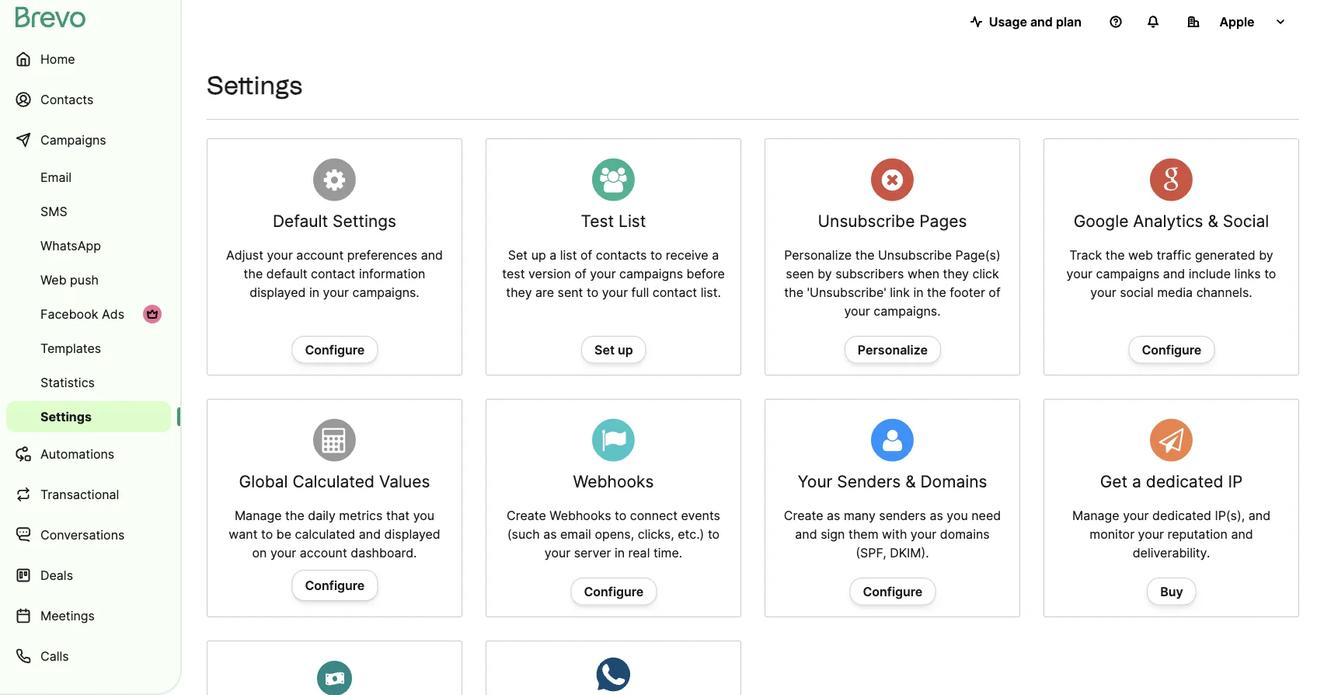 Task type: vqa. For each thing, say whether or not it's contained in the screenshot.
the rightmost "BY"
yes



Task type: describe. For each thing, give the bounding box(es) containing it.
campaigns inside set up a list of contacts to receive a test version of your campaigns before they are sent to your full contact list.
[[620, 266, 683, 281]]

plan
[[1057, 14, 1082, 29]]

deliverability.
[[1133, 545, 1211, 560]]

list
[[560, 247, 577, 262]]

0 vertical spatial settings
[[207, 70, 303, 100]]

the inside adjust your account preferences and the default contact information displayed in your campaigns.
[[244, 266, 263, 281]]

when
[[908, 266, 940, 281]]

of inside the personalize the unsubscribe page(s) seen by subscribers when they click the 'unsubscribe' link in the footer of your campaigns.
[[989, 285, 1001, 300]]

default settings
[[273, 211, 397, 231]]

daily
[[308, 508, 336, 523]]

ip
[[1229, 472, 1243, 491]]

dkim).
[[890, 545, 930, 560]]

1 vertical spatial of
[[575, 266, 587, 281]]

email
[[561, 527, 592, 542]]

web push link
[[6, 264, 171, 295]]

statistics
[[40, 375, 95, 390]]

your
[[798, 472, 833, 491]]

to inside track the web traffic generated by your campaigns and include links to your social media channels.
[[1265, 266, 1277, 281]]

the inside manage the daily metrics that you want to be calculated and displayed on your account dashboard.
[[285, 508, 305, 523]]

ip(s),
[[1216, 508, 1246, 523]]

& for domains
[[906, 472, 916, 491]]

track
[[1070, 247, 1103, 262]]

contacts
[[596, 247, 647, 262]]

apple button
[[1176, 6, 1300, 37]]

your inside the personalize the unsubscribe page(s) seen by subscribers when they click the 'unsubscribe' link in the footer of your campaigns.
[[845, 303, 871, 318]]

the down seen
[[785, 285, 804, 300]]

email link
[[6, 162, 171, 193]]

your down track
[[1067, 266, 1093, 281]]

create for webhooks
[[507, 508, 546, 523]]

push
[[70, 272, 99, 287]]

deals
[[40, 568, 73, 583]]

them
[[849, 527, 879, 542]]

reputation
[[1168, 527, 1228, 542]]

manage for get
[[1073, 508, 1120, 523]]

email
[[40, 169, 72, 185]]

web
[[1129, 247, 1154, 262]]

contact inside set up a list of contacts to receive a test version of your campaigns before they are sent to your full contact list.
[[653, 285, 698, 300]]

test
[[502, 266, 525, 281]]

0 horizontal spatial a
[[550, 247, 557, 262]]

subscribers
[[836, 266, 905, 281]]

metrics
[[339, 508, 383, 523]]

with
[[883, 527, 908, 542]]

in inside the personalize the unsubscribe page(s) seen by subscribers when they click the 'unsubscribe' link in the footer of your campaigns.
[[914, 285, 924, 300]]

traffic
[[1157, 247, 1192, 262]]

campaigns. inside the personalize the unsubscribe page(s) seen by subscribers when they click the 'unsubscribe' link in the footer of your campaigns.
[[874, 303, 941, 318]]

2 horizontal spatial a
[[1133, 472, 1142, 491]]

monitor
[[1090, 527, 1135, 542]]

web
[[40, 272, 67, 287]]

time.
[[654, 545, 683, 560]]

set for set up a list of contacts to receive a test version of your campaigns before they are sent to your full contact list.
[[508, 247, 528, 262]]

0 vertical spatial webhooks
[[573, 472, 654, 491]]

default
[[273, 211, 328, 231]]

footer
[[950, 285, 986, 300]]

server
[[574, 545, 611, 560]]

2 vertical spatial settings
[[40, 409, 92, 424]]

transactional link
[[6, 476, 171, 513]]

manage the daily metrics that you want to be calculated and displayed on your account dashboard.
[[229, 508, 441, 560]]

set up a list of contacts to receive a test version of your campaigns before they are sent to your full contact list.
[[502, 247, 725, 300]]

calculated
[[295, 527, 356, 542]]

pages
[[920, 211, 968, 231]]

they inside set up a list of contacts to receive a test version of your campaigns before they are sent to your full contact list.
[[506, 285, 532, 300]]

configure inside configure button
[[305, 578, 365, 593]]

that
[[386, 508, 410, 523]]

apple
[[1220, 14, 1255, 29]]

clicks,
[[638, 527, 675, 542]]

you for your senders & domains
[[947, 508, 969, 523]]

full
[[632, 285, 649, 300]]

campaigns
[[40, 132, 106, 147]]

account inside manage the daily metrics that you want to be calculated and displayed on your account dashboard.
[[300, 545, 347, 560]]

adjust your account preferences and the default contact information displayed in your campaigns.
[[226, 247, 443, 300]]

set up
[[595, 342, 633, 357]]

get a dedicated ip
[[1101, 472, 1243, 491]]

the up subscribers
[[856, 247, 875, 262]]

displayed inside manage the daily metrics that you want to be calculated and displayed on your account dashboard.
[[385, 527, 441, 542]]

campaigns link
[[6, 121, 171, 159]]

as inside create webhooks to connect events (such as email opens, clicks, etc.) to your server in real time.
[[544, 527, 557, 542]]

'unsubscribe'
[[807, 285, 887, 300]]

opens,
[[595, 527, 635, 542]]

media
[[1158, 285, 1194, 300]]

include
[[1189, 266, 1232, 281]]

(such
[[508, 527, 540, 542]]

on
[[252, 545, 267, 560]]

and inside create as many senders as you need and sign them with your domains (spf, dkim).
[[796, 527, 818, 542]]

and inside "button"
[[1031, 14, 1053, 29]]

settings link
[[6, 401, 171, 432]]

link
[[890, 285, 910, 300]]

configure for google analytics & social
[[1143, 342, 1202, 357]]

default
[[267, 266, 308, 281]]

transactional
[[40, 487, 119, 502]]

dashboard.
[[351, 545, 417, 560]]

meetings
[[40, 608, 95, 623]]

whatsapp link
[[6, 230, 171, 261]]

by for unsubscribe pages
[[818, 266, 833, 281]]

whatsapp
[[40, 238, 101, 253]]

your up deliverability.
[[1139, 527, 1165, 542]]

conversations
[[40, 527, 125, 542]]

track the web traffic generated by your campaigns and include links to your social media channels.
[[1067, 247, 1277, 300]]

set up link
[[582, 336, 647, 364]]

buy
[[1161, 584, 1184, 599]]

home
[[40, 51, 75, 66]]

personalize for personalize the unsubscribe page(s) seen by subscribers when they click the 'unsubscribe' link in the footer of your campaigns.
[[785, 247, 852, 262]]

in inside adjust your account preferences and the default contact information displayed in your campaigns.
[[309, 285, 320, 300]]

domains
[[921, 472, 988, 491]]

social
[[1121, 285, 1154, 300]]

to left receive
[[651, 247, 663, 262]]

manage your dedicated ip(s), and monitor your reputation and deliverability.
[[1073, 508, 1271, 560]]

google analytics & social
[[1074, 211, 1270, 231]]

to right sent
[[587, 285, 599, 300]]

0 vertical spatial of
[[581, 247, 593, 262]]

your inside manage the daily metrics that you want to be calculated and displayed on your account dashboard.
[[270, 545, 296, 560]]

the down when
[[928, 285, 947, 300]]

are
[[536, 285, 554, 300]]

unsubscribe inside the personalize the unsubscribe page(s) seen by subscribers when they click the 'unsubscribe' link in the footer of your campaigns.
[[879, 247, 952, 262]]

and inside adjust your account preferences and the default contact information displayed in your campaigns.
[[421, 247, 443, 262]]

be
[[277, 527, 292, 542]]



Task type: locate. For each thing, give the bounding box(es) containing it.
by inside the personalize the unsubscribe page(s) seen by subscribers when they click the 'unsubscribe' link in the footer of your campaigns.
[[818, 266, 833, 281]]

dedicated left ip in the right of the page
[[1147, 472, 1224, 491]]

set inside set up a list of contacts to receive a test version of your campaigns before they are sent to your full contact list.
[[508, 247, 528, 262]]

configure link down dkim).
[[850, 578, 936, 605]]

conversations link
[[6, 516, 171, 554]]

manage up the monitor in the right bottom of the page
[[1073, 508, 1120, 523]]

in
[[309, 285, 320, 300], [914, 285, 924, 300], [615, 545, 625, 560]]

by
[[1260, 247, 1274, 262], [818, 266, 833, 281]]

1 horizontal spatial they
[[944, 266, 970, 281]]

displayed down 'that'
[[385, 527, 441, 542]]

0 vertical spatial contact
[[311, 266, 356, 281]]

1 horizontal spatial settings
[[207, 70, 303, 100]]

0 horizontal spatial personalize
[[785, 247, 852, 262]]

personalize down link
[[858, 342, 928, 357]]

version
[[529, 266, 571, 281]]

many
[[844, 508, 876, 523]]

configure down dkim).
[[863, 584, 923, 599]]

domains
[[941, 527, 990, 542]]

0 vertical spatial set
[[508, 247, 528, 262]]

your senders & domains
[[798, 472, 988, 491]]

campaigns. down link
[[874, 303, 941, 318]]

analytics
[[1134, 211, 1204, 231]]

1 horizontal spatial by
[[1260, 247, 1274, 262]]

as up sign on the bottom right of the page
[[827, 508, 841, 523]]

you up domains
[[947, 508, 969, 523]]

usage
[[990, 14, 1028, 29]]

up inside set up a list of contacts to receive a test version of your campaigns before they are sent to your full contact list.
[[532, 247, 546, 262]]

the left web on the right of page
[[1106, 247, 1125, 262]]

you right 'that'
[[413, 508, 435, 523]]

configure down adjust your account preferences and the default contact information displayed in your campaigns.
[[305, 342, 365, 357]]

seen
[[786, 266, 815, 281]]

you inside create as many senders as you need and sign them with your domains (spf, dkim).
[[947, 508, 969, 523]]

webhooks up create webhooks to connect events (such as email opens, clicks, etc.) to your server in real time.
[[573, 472, 654, 491]]

create
[[507, 508, 546, 523], [784, 508, 824, 523]]

1 vertical spatial campaigns.
[[874, 303, 941, 318]]

global calculated values
[[239, 472, 430, 491]]

& left social
[[1209, 211, 1219, 231]]

displayed inside adjust your account preferences and the default contact information displayed in your campaigns.
[[250, 285, 306, 300]]

2 horizontal spatial in
[[914, 285, 924, 300]]

campaigns. down information
[[353, 285, 420, 300]]

unsubscribe up subscribers
[[818, 211, 915, 231]]

0 horizontal spatial as
[[544, 527, 557, 542]]

& for social
[[1209, 211, 1219, 231]]

the up 'be'
[[285, 508, 305, 523]]

campaigns up 'full'
[[620, 266, 683, 281]]

statistics link
[[6, 367, 171, 398]]

sent
[[558, 285, 583, 300]]

as right senders
[[930, 508, 944, 523]]

1 vertical spatial dedicated
[[1153, 508, 1212, 523]]

1 horizontal spatial in
[[615, 545, 625, 560]]

1 horizontal spatial you
[[947, 508, 969, 523]]

account down calculated
[[300, 545, 347, 560]]

a up 'before'
[[712, 247, 719, 262]]

1 horizontal spatial up
[[618, 342, 633, 357]]

ads
[[102, 306, 124, 321]]

a left list
[[550, 247, 557, 262]]

create up (such
[[507, 508, 546, 523]]

2 horizontal spatial settings
[[333, 211, 397, 231]]

your up dkim).
[[911, 527, 937, 542]]

sms
[[40, 204, 67, 219]]

usage and plan
[[990, 14, 1082, 29]]

1 vertical spatial personalize
[[858, 342, 928, 357]]

0 horizontal spatial campaigns
[[620, 266, 683, 281]]

2 vertical spatial of
[[989, 285, 1001, 300]]

account
[[297, 247, 344, 262], [300, 545, 347, 560]]

your up default
[[267, 247, 293, 262]]

0 vertical spatial &
[[1209, 211, 1219, 231]]

set up test
[[508, 247, 528, 262]]

list
[[619, 211, 646, 231]]

senders
[[838, 472, 901, 491]]

to up opens,
[[615, 508, 627, 523]]

the down adjust
[[244, 266, 263, 281]]

of up sent
[[575, 266, 587, 281]]

0 horizontal spatial manage
[[235, 508, 282, 523]]

your inside create webhooks to connect events (such as email opens, clicks, etc.) to your server in real time.
[[545, 545, 571, 560]]

your down contacts
[[590, 266, 616, 281]]

webhooks up email
[[550, 508, 612, 523]]

campaigns
[[620, 266, 683, 281], [1097, 266, 1160, 281]]

your down 'be'
[[270, 545, 296, 560]]

meetings link
[[6, 597, 171, 634]]

0 horizontal spatial in
[[309, 285, 320, 300]]

1 horizontal spatial displayed
[[385, 527, 441, 542]]

by up links
[[1260, 247, 1274, 262]]

dedicated for your
[[1153, 508, 1212, 523]]

1 vertical spatial account
[[300, 545, 347, 560]]

need
[[972, 508, 1002, 523]]

0 horizontal spatial up
[[532, 247, 546, 262]]

1 vertical spatial unsubscribe
[[879, 247, 952, 262]]

1 vertical spatial &
[[906, 472, 916, 491]]

as left email
[[544, 527, 557, 542]]

configure
[[305, 342, 365, 357], [1143, 342, 1202, 357], [305, 578, 365, 593], [584, 584, 644, 599], [863, 584, 923, 599]]

left___rvooi image
[[146, 308, 159, 320]]

home link
[[6, 40, 171, 78]]

1 vertical spatial set
[[595, 342, 615, 357]]

the inside track the web traffic generated by your campaigns and include links to your social media channels.
[[1106, 247, 1125, 262]]

webhooks
[[573, 472, 654, 491], [550, 508, 612, 523]]

1 horizontal spatial as
[[827, 508, 841, 523]]

you inside manage the daily metrics that you want to be calculated and displayed on your account dashboard.
[[413, 508, 435, 523]]

configure down server
[[584, 584, 644, 599]]

in inside create webhooks to connect events (such as email opens, clicks, etc.) to your server in real time.
[[615, 545, 625, 560]]

in down opens,
[[615, 545, 625, 560]]

your up the monitor in the right bottom of the page
[[1124, 508, 1150, 523]]

in down default
[[309, 285, 320, 300]]

1 vertical spatial up
[[618, 342, 633, 357]]

facebook
[[40, 306, 98, 321]]

webhooks inside create webhooks to connect events (such as email opens, clicks, etc.) to your server in real time.
[[550, 508, 612, 523]]

1 campaigns from the left
[[620, 266, 683, 281]]

by right seen
[[818, 266, 833, 281]]

1 vertical spatial by
[[818, 266, 833, 281]]

configure link down adjust your account preferences and the default contact information displayed in your campaigns.
[[292, 336, 378, 364]]

contact inside adjust your account preferences and the default contact information displayed in your campaigns.
[[311, 266, 356, 281]]

etc.)
[[678, 527, 705, 542]]

campaigns inside track the web traffic generated by your campaigns and include links to your social media channels.
[[1097, 266, 1160, 281]]

1 horizontal spatial &
[[1209, 211, 1219, 231]]

they down test
[[506, 285, 532, 300]]

configure link
[[292, 336, 378, 364], [1129, 336, 1215, 364], [571, 578, 657, 605], [850, 578, 936, 605]]

account inside adjust your account preferences and the default contact information displayed in your campaigns.
[[297, 247, 344, 262]]

set for set up
[[595, 342, 615, 357]]

test list
[[581, 211, 646, 231]]

dedicated up the reputation
[[1153, 508, 1212, 523]]

personalize inside the personalize the unsubscribe page(s) seen by subscribers when they click the 'unsubscribe' link in the footer of your campaigns.
[[785, 247, 852, 262]]

by for google analytics & social
[[1260, 247, 1274, 262]]

displayed down default
[[250, 285, 306, 300]]

your down "'unsubscribe'" on the top right of page
[[845, 303, 871, 318]]

and left the plan
[[1031, 14, 1053, 29]]

2 you from the left
[[947, 508, 969, 523]]

personalize up seen
[[785, 247, 852, 262]]

configure for your senders & domains
[[863, 584, 923, 599]]

list.
[[701, 285, 721, 300]]

unsubscribe up when
[[879, 247, 952, 262]]

configure link down the media
[[1129, 336, 1215, 364]]

1 vertical spatial displayed
[[385, 527, 441, 542]]

settings
[[207, 70, 303, 100], [333, 211, 397, 231], [40, 409, 92, 424]]

1 horizontal spatial campaigns
[[1097, 266, 1160, 281]]

1 horizontal spatial personalize
[[858, 342, 928, 357]]

0 horizontal spatial settings
[[40, 409, 92, 424]]

the
[[856, 247, 875, 262], [1106, 247, 1125, 262], [244, 266, 263, 281], [785, 285, 804, 300], [928, 285, 947, 300], [285, 508, 305, 523]]

you for global calculated values
[[413, 508, 435, 523]]

2 horizontal spatial as
[[930, 508, 944, 523]]

calls link
[[6, 638, 171, 675]]

and down 'ip(s),'
[[1232, 527, 1254, 542]]

personalize the unsubscribe page(s) seen by subscribers when they click the 'unsubscribe' link in the footer of your campaigns.
[[785, 247, 1001, 318]]

create for your senders & domains
[[784, 508, 824, 523]]

1 vertical spatial contact
[[653, 285, 698, 300]]

set
[[508, 247, 528, 262], [595, 342, 615, 357]]

manage for global
[[235, 508, 282, 523]]

and down traffic
[[1164, 266, 1186, 281]]

to left 'be'
[[261, 527, 273, 542]]

1 vertical spatial settings
[[333, 211, 397, 231]]

and down metrics
[[359, 527, 381, 542]]

campaigns up social
[[1097, 266, 1160, 281]]

1 horizontal spatial create
[[784, 508, 824, 523]]

1 manage from the left
[[235, 508, 282, 523]]

0 vertical spatial campaigns.
[[353, 285, 420, 300]]

they inside the personalize the unsubscribe page(s) seen by subscribers when they click the 'unsubscribe' link in the footer of your campaigns.
[[944, 266, 970, 281]]

in right link
[[914, 285, 924, 300]]

they up footer
[[944, 266, 970, 281]]

1 vertical spatial webhooks
[[550, 508, 612, 523]]

your down email
[[545, 545, 571, 560]]

to right "etc.)"
[[708, 527, 720, 542]]

receive
[[666, 247, 709, 262]]

0 vertical spatial up
[[532, 247, 546, 262]]

calculated
[[293, 472, 375, 491]]

and left sign on the bottom right of the page
[[796, 527, 818, 542]]

manage inside the manage your dedicated ip(s), and monitor your reputation and deliverability.
[[1073, 508, 1120, 523]]

configure link for your senders & domains
[[850, 578, 936, 605]]

information
[[359, 266, 426, 281]]

and up information
[[421, 247, 443, 262]]

campaigns. inside adjust your account preferences and the default contact information displayed in your campaigns.
[[353, 285, 420, 300]]

real
[[629, 545, 650, 560]]

2 manage from the left
[[1073, 508, 1120, 523]]

1 horizontal spatial set
[[595, 342, 615, 357]]

and inside manage the daily metrics that you want to be calculated and displayed on your account dashboard.
[[359, 527, 381, 542]]

click
[[973, 266, 1000, 281]]

contact right default
[[311, 266, 356, 281]]

1 vertical spatial they
[[506, 285, 532, 300]]

dedicated for a
[[1147, 472, 1224, 491]]

configure link for google analytics & social
[[1129, 336, 1215, 364]]

create inside create as many senders as you need and sign them with your domains (spf, dkim).
[[784, 508, 824, 523]]

personalize for personalize
[[858, 342, 928, 357]]

connect
[[630, 508, 678, 523]]

configure down the media
[[1143, 342, 1202, 357]]

automations link
[[6, 435, 171, 473]]

0 vertical spatial they
[[944, 266, 970, 281]]

values
[[379, 472, 430, 491]]

0 vertical spatial dedicated
[[1147, 472, 1224, 491]]

0 horizontal spatial set
[[508, 247, 528, 262]]

set down set up a list of contacts to receive a test version of your campaigns before they are sent to your full contact list.
[[595, 342, 615, 357]]

2 campaigns from the left
[[1097, 266, 1160, 281]]

adjust
[[226, 247, 264, 262]]

deals link
[[6, 557, 171, 594]]

configure down manage the daily metrics that you want to be calculated and displayed on your account dashboard.
[[305, 578, 365, 593]]

and right 'ip(s),'
[[1249, 508, 1271, 523]]

by inside track the web traffic generated by your campaigns and include links to your social media channels.
[[1260, 247, 1274, 262]]

your inside create as many senders as you need and sign them with your domains (spf, dkim).
[[911, 527, 937, 542]]

1 horizontal spatial a
[[712, 247, 719, 262]]

1 horizontal spatial contact
[[653, 285, 698, 300]]

your
[[267, 247, 293, 262], [590, 266, 616, 281], [1067, 266, 1093, 281], [323, 285, 349, 300], [602, 285, 628, 300], [1091, 285, 1117, 300], [845, 303, 871, 318], [1124, 508, 1150, 523], [911, 527, 937, 542], [1139, 527, 1165, 542], [270, 545, 296, 560], [545, 545, 571, 560]]

page(s)
[[956, 247, 1001, 262]]

to right links
[[1265, 266, 1277, 281]]

unsubscribe pages
[[818, 211, 968, 231]]

your left 'full'
[[602, 285, 628, 300]]

0 horizontal spatial displayed
[[250, 285, 306, 300]]

up down 'full'
[[618, 342, 633, 357]]

dedicated
[[1147, 472, 1224, 491], [1153, 508, 1212, 523]]

to inside manage the daily metrics that you want to be calculated and displayed on your account dashboard.
[[261, 527, 273, 542]]

configure link for webhooks
[[571, 578, 657, 605]]

&
[[1209, 211, 1219, 231], [906, 472, 916, 491]]

account down default settings
[[297, 247, 344, 262]]

dedicated inside the manage your dedicated ip(s), and monitor your reputation and deliverability.
[[1153, 508, 1212, 523]]

contact right 'full'
[[653, 285, 698, 300]]

1 horizontal spatial campaigns.
[[874, 303, 941, 318]]

2 create from the left
[[784, 508, 824, 523]]

your left social
[[1091, 285, 1117, 300]]

up inside set up link
[[618, 342, 633, 357]]

1 horizontal spatial manage
[[1073, 508, 1120, 523]]

templates link
[[6, 333, 171, 364]]

0 vertical spatial personalize
[[785, 247, 852, 262]]

social
[[1224, 211, 1270, 231]]

0 horizontal spatial campaigns.
[[353, 285, 420, 300]]

0 horizontal spatial they
[[506, 285, 532, 300]]

0 horizontal spatial by
[[818, 266, 833, 281]]

facebook ads
[[40, 306, 124, 321]]

create up sign on the bottom right of the page
[[784, 508, 824, 523]]

contacts link
[[6, 81, 171, 118]]

up for set up
[[618, 342, 633, 357]]

web push
[[40, 272, 99, 287]]

manage up want
[[235, 508, 282, 523]]

0 horizontal spatial you
[[413, 508, 435, 523]]

manage inside manage the daily metrics that you want to be calculated and displayed on your account dashboard.
[[235, 508, 282, 523]]

0 horizontal spatial &
[[906, 472, 916, 491]]

of right list
[[581, 247, 593, 262]]

configure for webhooks
[[584, 584, 644, 599]]

0 horizontal spatial contact
[[311, 266, 356, 281]]

configure button
[[292, 570, 378, 601]]

create inside create webhooks to connect events (such as email opens, clicks, etc.) to your server in real time.
[[507, 508, 546, 523]]

your down the preferences in the top left of the page
[[323, 285, 349, 300]]

to
[[651, 247, 663, 262], [1265, 266, 1277, 281], [587, 285, 599, 300], [615, 508, 627, 523], [261, 527, 273, 542], [708, 527, 720, 542]]

up up version
[[532, 247, 546, 262]]

configure for default settings
[[305, 342, 365, 357]]

and inside track the web traffic generated by your campaigns and include links to your social media channels.
[[1164, 266, 1186, 281]]

1 you from the left
[[413, 508, 435, 523]]

configure link for default settings
[[292, 336, 378, 364]]

0 vertical spatial account
[[297, 247, 344, 262]]

& up senders
[[906, 472, 916, 491]]

0 horizontal spatial create
[[507, 508, 546, 523]]

0 vertical spatial by
[[1260, 247, 1274, 262]]

sms link
[[6, 196, 171, 227]]

links
[[1235, 266, 1262, 281]]

0 vertical spatial unsubscribe
[[818, 211, 915, 231]]

configure link down server
[[571, 578, 657, 605]]

0 vertical spatial displayed
[[250, 285, 306, 300]]

1 create from the left
[[507, 508, 546, 523]]

personalize
[[785, 247, 852, 262], [858, 342, 928, 357]]

a right get
[[1133, 472, 1142, 491]]

facebook ads link
[[6, 299, 171, 330]]

of down click
[[989, 285, 1001, 300]]

channels.
[[1197, 285, 1253, 300]]

templates
[[40, 341, 101, 356]]

up for set up a list of contacts to receive a test version of your campaigns before they are sent to your full contact list.
[[532, 247, 546, 262]]



